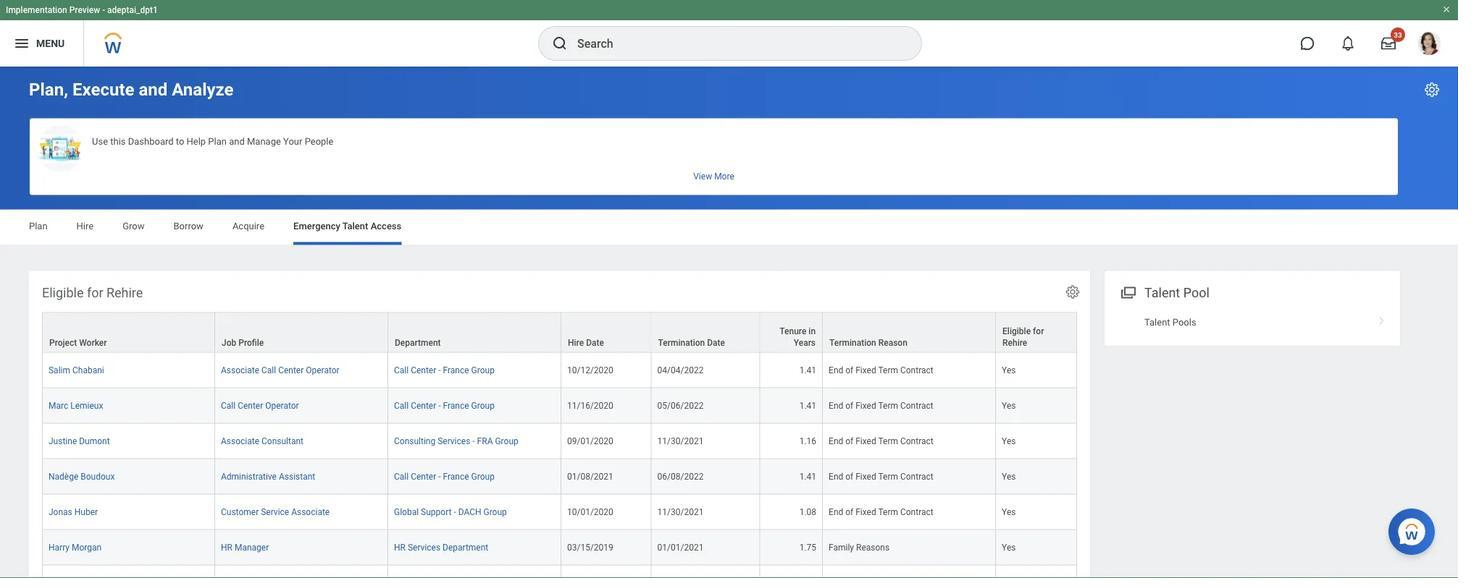 Task type: describe. For each thing, give the bounding box(es) containing it.
emergency
[[293, 221, 340, 232]]

morgan
[[72, 543, 101, 553]]

hr manager
[[221, 543, 269, 553]]

france for 11/16/2020
[[443, 401, 469, 411]]

33 button
[[1373, 28, 1405, 59]]

chabani
[[72, 365, 104, 376]]

10/12/2020
[[567, 365, 613, 376]]

term for 10/01/2020
[[878, 507, 898, 518]]

term for 01/08/2021
[[878, 472, 898, 482]]

7 yes element from the top
[[1002, 576, 1016, 579]]

contract for 10/01/2020
[[900, 507, 933, 518]]

0 vertical spatial eligible for rehire
[[42, 285, 143, 301]]

0 horizontal spatial operator
[[265, 401, 299, 411]]

of for 10/01/2020
[[845, 507, 853, 518]]

center for administrative assistant
[[411, 472, 436, 482]]

services for hr
[[408, 543, 440, 553]]

nadège boudoux
[[49, 472, 115, 482]]

dumont
[[79, 436, 110, 447]]

justine
[[49, 436, 77, 447]]

harry morgan link
[[49, 540, 101, 553]]

end for 01/08/2021
[[829, 472, 843, 482]]

configure eligible for rehire image
[[1065, 284, 1081, 300]]

talent pools
[[1144, 317, 1196, 328]]

row containing justine dumont
[[42, 424, 1077, 460]]

1.16
[[799, 436, 816, 447]]

job
[[222, 338, 236, 348]]

tenure in years
[[780, 326, 816, 348]]

profile logan mcneil image
[[1417, 32, 1441, 58]]

date for hire date
[[586, 338, 604, 348]]

row containing tenure in years
[[42, 313, 1077, 353]]

- for associate consultant
[[472, 436, 475, 447]]

project worker
[[49, 338, 107, 348]]

menu button
[[0, 20, 83, 67]]

call for administrative assistant
[[394, 472, 409, 482]]

4 yes element from the top
[[1002, 469, 1016, 482]]

group for 01/08/2021
[[471, 472, 495, 482]]

inbox large image
[[1381, 36, 1396, 51]]

hire date button
[[561, 313, 651, 352]]

administrative assistant link
[[221, 469, 315, 482]]

nadège boudoux link
[[49, 469, 115, 482]]

center for associate call center operator
[[411, 365, 436, 376]]

hr for hr services department
[[394, 543, 406, 553]]

04/04/2022
[[657, 365, 704, 376]]

global
[[394, 507, 419, 518]]

plan inside tab list
[[29, 221, 48, 232]]

years
[[794, 338, 816, 348]]

dashboard
[[128, 136, 174, 147]]

execute
[[72, 79, 134, 100]]

end for 11/16/2020
[[829, 401, 843, 411]]

operator inside "link"
[[306, 365, 339, 376]]

0 vertical spatial talent
[[342, 221, 368, 232]]

consulting services - fra group link
[[394, 434, 518, 447]]

people
[[305, 136, 333, 147]]

customer
[[221, 507, 259, 518]]

call center - france group for operator
[[394, 401, 495, 411]]

hr services department link
[[394, 540, 488, 553]]

call center operator link
[[221, 398, 299, 411]]

notifications large image
[[1341, 36, 1355, 51]]

assistant
[[279, 472, 315, 482]]

row containing harry morgan
[[42, 531, 1077, 566]]

termination date button
[[652, 313, 760, 352]]

fixed for 10/12/2020
[[856, 365, 876, 376]]

your
[[283, 136, 302, 147]]

global support - dach group
[[394, 507, 507, 518]]

end for 10/12/2020
[[829, 365, 843, 376]]

customer service associate link
[[221, 505, 330, 518]]

term for 10/12/2020
[[878, 365, 898, 376]]

4 cell from the left
[[823, 566, 996, 579]]

marc lemieux
[[49, 401, 103, 411]]

hr manager link
[[221, 540, 269, 553]]

6 yes element from the top
[[1002, 540, 1016, 553]]

use this dashboard to help plan and manage your people
[[92, 136, 333, 147]]

plan, execute and analyze
[[29, 79, 234, 100]]

talent for talent pools
[[1144, 317, 1170, 328]]

justify image
[[13, 35, 30, 52]]

emergency talent access
[[293, 221, 401, 232]]

nadège
[[49, 472, 78, 482]]

boudoux
[[81, 472, 115, 482]]

plan,
[[29, 79, 68, 100]]

3 cell from the left
[[760, 566, 823, 579]]

call inside "link"
[[261, 365, 276, 376]]

row containing marc lemieux
[[42, 389, 1077, 424]]

- for associate call center operator
[[438, 365, 441, 376]]

fra
[[477, 436, 493, 447]]

pool
[[1183, 285, 1209, 301]]

eligible for rehire button
[[996, 313, 1076, 352]]

11/16/2020
[[567, 401, 613, 411]]

center up 'associate consultant' link on the left of the page
[[238, 401, 263, 411]]

consultant
[[261, 436, 303, 447]]

group for 09/01/2020
[[495, 436, 518, 447]]

5 yes from the top
[[1002, 507, 1016, 518]]

grow
[[123, 221, 145, 232]]

marc lemieux link
[[49, 398, 103, 411]]

0 vertical spatial and
[[139, 79, 168, 100]]

call center - france group link for operator
[[394, 398, 495, 411]]

talent pool
[[1144, 285, 1209, 301]]

10/01/2020
[[567, 507, 613, 518]]

this
[[110, 136, 126, 147]]

lemieux
[[70, 401, 103, 411]]

associate call center operator link
[[221, 363, 339, 376]]

tenure in years button
[[760, 313, 822, 352]]

harry
[[49, 543, 70, 553]]

hire for hire date
[[568, 338, 584, 348]]

03/15/2019
[[567, 543, 613, 553]]

2 yes element from the top
[[1002, 398, 1016, 411]]

fixed for 01/08/2021
[[856, 472, 876, 482]]

date for termination date
[[707, 338, 725, 348]]

talent for talent pool
[[1144, 285, 1180, 301]]

configure this page image
[[1423, 81, 1441, 99]]

help
[[187, 136, 206, 147]]

1.41 for 04/04/2022
[[799, 365, 816, 376]]

1 vertical spatial department
[[443, 543, 488, 553]]

11/30/2021 for 09/01/2020
[[657, 436, 704, 447]]

eligible for rehire element
[[29, 271, 1090, 579]]

associate call center operator
[[221, 365, 339, 376]]

end of fixed term contract for 10/12/2020
[[829, 365, 933, 376]]

associate for associate call center operator
[[221, 365, 259, 376]]

menu
[[36, 37, 65, 49]]

row containing jonas huber
[[42, 495, 1077, 531]]

2 cell from the left
[[652, 566, 760, 579]]

job profile
[[222, 338, 264, 348]]

2 vertical spatial associate
[[291, 507, 330, 518]]

01/01/2021
[[657, 543, 704, 553]]

fixed for 11/16/2020
[[856, 401, 876, 411]]

support
[[421, 507, 452, 518]]

end for 09/01/2020
[[829, 436, 843, 447]]

justine dumont
[[49, 436, 110, 447]]

05/06/2022
[[657, 401, 704, 411]]

jonas
[[49, 507, 72, 518]]

1.08
[[799, 507, 816, 518]]

end of fixed term contract for 11/16/2020
[[829, 401, 933, 411]]

reason
[[878, 338, 907, 348]]

adeptai_dpt1
[[107, 5, 158, 15]]

france for 01/08/2021
[[443, 472, 469, 482]]

33
[[1394, 30, 1402, 39]]

use this dashboard to help plan and manage your people button
[[30, 118, 1398, 195]]

0 vertical spatial for
[[87, 285, 103, 301]]



Task type: locate. For each thing, give the bounding box(es) containing it.
1.41 for 06/08/2022
[[799, 472, 816, 482]]

6 yes from the top
[[1002, 543, 1016, 553]]

09/01/2020
[[567, 436, 613, 447]]

termination up the 04/04/2022
[[658, 338, 705, 348]]

termination date
[[658, 338, 725, 348]]

2 termination from the left
[[829, 338, 876, 348]]

cell down 01/01/2021
[[652, 566, 760, 579]]

hire up 10/12/2020
[[568, 338, 584, 348]]

2 1.41 from the top
[[799, 401, 816, 411]]

eligible for rehire
[[42, 285, 143, 301], [1002, 326, 1044, 348]]

eligible for rehire inside popup button
[[1002, 326, 1044, 348]]

1 horizontal spatial department
[[443, 543, 488, 553]]

3 fixed from the top
[[856, 436, 876, 447]]

france up global support - dach group link
[[443, 472, 469, 482]]

6 row from the top
[[42, 495, 1077, 531]]

tab list inside plan, execute and analyze main content
[[14, 210, 1444, 245]]

2 date from the left
[[707, 338, 725, 348]]

plan inside button
[[208, 136, 227, 147]]

termination for termination reason
[[829, 338, 876, 348]]

salim chabani
[[49, 365, 104, 376]]

of for 09/01/2020
[[845, 436, 853, 447]]

1 vertical spatial 1.41
[[799, 401, 816, 411]]

2 11/30/2021 from the top
[[657, 507, 704, 518]]

row containing nadège boudoux
[[42, 460, 1077, 495]]

yes for 11/30/2021
[[1002, 436, 1016, 447]]

call center - france group link
[[394, 363, 495, 376], [394, 398, 495, 411], [394, 469, 495, 482]]

1 term from the top
[[878, 365, 898, 376]]

1 horizontal spatial and
[[229, 136, 245, 147]]

1 cell from the left
[[561, 566, 652, 579]]

-
[[102, 5, 105, 15], [438, 365, 441, 376], [438, 401, 441, 411], [472, 436, 475, 447], [438, 472, 441, 482], [454, 507, 456, 518]]

0 horizontal spatial eligible
[[42, 285, 84, 301]]

services
[[438, 436, 470, 447], [408, 543, 440, 553]]

justine dumont link
[[49, 434, 110, 447]]

manage
[[247, 136, 281, 147]]

pools
[[1172, 317, 1196, 328]]

chevron right image
[[1373, 312, 1391, 326]]

row up the 01/08/2021
[[42, 424, 1077, 460]]

0 horizontal spatial rehire
[[106, 285, 143, 301]]

1 horizontal spatial operator
[[306, 365, 339, 376]]

row down hire date
[[42, 353, 1077, 389]]

0 vertical spatial services
[[438, 436, 470, 447]]

tab list containing plan
[[14, 210, 1444, 245]]

1 vertical spatial call center - france group link
[[394, 398, 495, 411]]

operator down job profile popup button
[[306, 365, 339, 376]]

of for 01/08/2021
[[845, 472, 853, 482]]

menu banner
[[0, 0, 1458, 67]]

2 end from the top
[[829, 401, 843, 411]]

group up fra
[[471, 401, 495, 411]]

group for 10/01/2020
[[483, 507, 507, 518]]

1 end from the top
[[829, 365, 843, 376]]

borrow
[[173, 221, 203, 232]]

11/30/2021 for 10/01/2020
[[657, 507, 704, 518]]

associate inside "link"
[[221, 365, 259, 376]]

family
[[829, 543, 854, 553]]

1 vertical spatial hire
[[568, 338, 584, 348]]

menu group image
[[1118, 282, 1137, 302]]

0 vertical spatial associate
[[221, 365, 259, 376]]

1 vertical spatial plan
[[29, 221, 48, 232]]

- inside menu 'banner'
[[102, 5, 105, 15]]

huber
[[74, 507, 98, 518]]

service
[[261, 507, 289, 518]]

use
[[92, 136, 108, 147]]

5 end from the top
[[829, 507, 843, 518]]

end of fixed term contract for 01/08/2021
[[829, 472, 933, 482]]

talent
[[342, 221, 368, 232], [1144, 285, 1180, 301], [1144, 317, 1170, 328]]

end of fixed term contract for 09/01/2020
[[829, 436, 933, 447]]

1 vertical spatial services
[[408, 543, 440, 553]]

and left "manage"
[[229, 136, 245, 147]]

access
[[371, 221, 401, 232]]

contract for 09/01/2020
[[900, 436, 933, 447]]

group right dach
[[483, 507, 507, 518]]

call center operator
[[221, 401, 299, 411]]

yes for 05/06/2022
[[1002, 401, 1016, 411]]

row
[[42, 313, 1077, 353], [42, 353, 1077, 389], [42, 389, 1077, 424], [42, 424, 1077, 460], [42, 460, 1077, 495], [42, 495, 1077, 531], [42, 531, 1077, 566], [42, 566, 1077, 579]]

2 call center - france group from the top
[[394, 401, 495, 411]]

contract for 11/16/2020
[[900, 401, 933, 411]]

hire left grow
[[76, 221, 94, 232]]

termination left reason
[[829, 338, 876, 348]]

5 term from the top
[[878, 507, 898, 518]]

1 vertical spatial talent
[[1144, 285, 1180, 301]]

manager
[[235, 543, 269, 553]]

1 fixed from the top
[[856, 365, 876, 376]]

call center - france group link up global support - dach group link
[[394, 469, 495, 482]]

center up consulting at the bottom left
[[411, 401, 436, 411]]

france up consulting services - fra group link
[[443, 401, 469, 411]]

8 row from the top
[[42, 566, 1077, 579]]

call center - france group up global support - dach group link
[[394, 472, 495, 482]]

to
[[176, 136, 184, 147]]

0 horizontal spatial hire
[[76, 221, 94, 232]]

1 contract from the top
[[900, 365, 933, 376]]

0 vertical spatial eligible
[[42, 285, 84, 301]]

4 end of fixed term contract from the top
[[829, 472, 933, 482]]

1 vertical spatial call center - france group
[[394, 401, 495, 411]]

06/08/2022
[[657, 472, 704, 482]]

1 vertical spatial and
[[229, 136, 245, 147]]

hire date
[[568, 338, 604, 348]]

call for associate call center operator
[[394, 365, 409, 376]]

5 of from the top
[[845, 507, 853, 518]]

3 contract from the top
[[900, 436, 933, 447]]

2 vertical spatial call center - france group
[[394, 472, 495, 482]]

analyze
[[172, 79, 234, 100]]

1.75
[[799, 543, 816, 553]]

- up consulting services - fra group link
[[438, 401, 441, 411]]

center down department "popup button"
[[411, 365, 436, 376]]

consulting
[[394, 436, 435, 447]]

talent left access
[[342, 221, 368, 232]]

1 vertical spatial eligible for rehire
[[1002, 326, 1044, 348]]

tab list
[[14, 210, 1444, 245]]

salim chabani link
[[49, 363, 104, 376]]

termination reason button
[[823, 313, 995, 352]]

1.41 down years
[[799, 365, 816, 376]]

global support - dach group link
[[394, 505, 507, 518]]

france down department "popup button"
[[443, 365, 469, 376]]

Search Workday  search field
[[577, 28, 892, 59]]

call center - france group link for center
[[394, 363, 495, 376]]

center for call center operator
[[411, 401, 436, 411]]

1.41 up 1.16
[[799, 401, 816, 411]]

yes element
[[1002, 363, 1016, 376], [1002, 398, 1016, 411], [1002, 434, 1016, 447], [1002, 469, 1016, 482], [1002, 505, 1016, 518], [1002, 540, 1016, 553], [1002, 576, 1016, 579]]

1 yes element from the top
[[1002, 363, 1016, 376]]

0 horizontal spatial plan
[[29, 221, 48, 232]]

call center - france group up consulting services - fra group link
[[394, 401, 495, 411]]

department
[[395, 338, 441, 348], [443, 543, 488, 553]]

dach
[[458, 507, 481, 518]]

department inside "popup button"
[[395, 338, 441, 348]]

2 france from the top
[[443, 401, 469, 411]]

fixed for 10/01/2020
[[856, 507, 876, 518]]

row up 09/01/2020
[[42, 389, 1077, 424]]

project worker button
[[43, 313, 214, 352]]

associate up administrative
[[221, 436, 259, 447]]

1 horizontal spatial plan
[[208, 136, 227, 147]]

4 end from the top
[[829, 472, 843, 482]]

operator
[[306, 365, 339, 376], [265, 401, 299, 411]]

hr left manager
[[221, 543, 232, 553]]

4 contract from the top
[[900, 472, 933, 482]]

tenure
[[780, 326, 806, 337]]

of
[[845, 365, 853, 376], [845, 401, 853, 411], [845, 436, 853, 447], [845, 472, 853, 482], [845, 507, 853, 518]]

rehire inside popup button
[[1002, 338, 1027, 348]]

termination reason
[[829, 338, 907, 348]]

1.41 for 05/06/2022
[[799, 401, 816, 411]]

hr down 'global'
[[394, 543, 406, 553]]

1.41
[[799, 365, 816, 376], [799, 401, 816, 411], [799, 472, 816, 482]]

cell down 03/15/2019 on the bottom of the page
[[561, 566, 652, 579]]

1 vertical spatial france
[[443, 401, 469, 411]]

1 vertical spatial operator
[[265, 401, 299, 411]]

job profile button
[[215, 313, 388, 352]]

3 of from the top
[[845, 436, 853, 447]]

1 horizontal spatial eligible
[[1002, 326, 1031, 337]]

0 horizontal spatial eligible for rehire
[[42, 285, 143, 301]]

2 term from the top
[[878, 401, 898, 411]]

center inside "link"
[[278, 365, 304, 376]]

hire inside tab list
[[76, 221, 94, 232]]

france for 10/12/2020
[[443, 365, 469, 376]]

1 horizontal spatial termination
[[829, 338, 876, 348]]

of for 10/12/2020
[[845, 365, 853, 376]]

salim
[[49, 365, 70, 376]]

fixed for 09/01/2020
[[856, 436, 876, 447]]

0 vertical spatial call center - france group link
[[394, 363, 495, 376]]

1 yes from the top
[[1002, 365, 1016, 376]]

0 vertical spatial operator
[[306, 365, 339, 376]]

plan, execute and analyze main content
[[0, 67, 1458, 579]]

center
[[278, 365, 304, 376], [411, 365, 436, 376], [238, 401, 263, 411], [411, 401, 436, 411], [411, 472, 436, 482]]

hire for hire
[[76, 221, 94, 232]]

profile
[[238, 338, 264, 348]]

reasons
[[856, 543, 890, 553]]

jonas huber
[[49, 507, 98, 518]]

0 horizontal spatial hr
[[221, 543, 232, 553]]

for inside eligible for rehire
[[1033, 326, 1044, 337]]

0 horizontal spatial department
[[395, 338, 441, 348]]

11/30/2021 up 01/01/2021
[[657, 507, 704, 518]]

hire inside popup button
[[568, 338, 584, 348]]

1 vertical spatial for
[[1033, 326, 1044, 337]]

3 term from the top
[[878, 436, 898, 447]]

01/08/2021
[[567, 472, 613, 482]]

- down department "popup button"
[[438, 365, 441, 376]]

3 row from the top
[[42, 389, 1077, 424]]

3 end of fixed term contract from the top
[[829, 436, 933, 447]]

5 yes element from the top
[[1002, 505, 1016, 518]]

talent pools link
[[1105, 308, 1400, 338]]

call center - france group for center
[[394, 365, 495, 376]]

1 of from the top
[[845, 365, 853, 376]]

contract for 01/08/2021
[[900, 472, 933, 482]]

associate
[[221, 365, 259, 376], [221, 436, 259, 447], [291, 507, 330, 518]]

in
[[809, 326, 816, 337]]

yes for 01/01/2021
[[1002, 543, 1016, 553]]

1 call center - france group from the top
[[394, 365, 495, 376]]

contract for 10/12/2020
[[900, 365, 933, 376]]

2 row from the top
[[42, 353, 1077, 389]]

associate right the service
[[291, 507, 330, 518]]

1 horizontal spatial date
[[707, 338, 725, 348]]

2 call center - france group link from the top
[[394, 398, 495, 411]]

and inside use this dashboard to help plan and manage your people button
[[229, 136, 245, 147]]

talent left pools
[[1144, 317, 1170, 328]]

group for 11/16/2020
[[471, 401, 495, 411]]

- right preview
[[102, 5, 105, 15]]

yes for 06/08/2022
[[1002, 472, 1016, 482]]

term for 09/01/2020
[[878, 436, 898, 447]]

implementation
[[6, 5, 67, 15]]

1 horizontal spatial hr
[[394, 543, 406, 553]]

end
[[829, 365, 843, 376], [829, 401, 843, 411], [829, 436, 843, 447], [829, 472, 843, 482], [829, 507, 843, 518]]

cell
[[561, 566, 652, 579], [652, 566, 760, 579], [760, 566, 823, 579], [823, 566, 996, 579]]

end of fixed term contract for 10/01/2020
[[829, 507, 933, 518]]

2 of from the top
[[845, 401, 853, 411]]

cell down the reasons
[[823, 566, 996, 579]]

2 hr from the left
[[394, 543, 406, 553]]

row up 10/01/2020
[[42, 460, 1077, 495]]

1 france from the top
[[443, 365, 469, 376]]

2 vertical spatial france
[[443, 472, 469, 482]]

associate for associate consultant
[[221, 436, 259, 447]]

1 horizontal spatial eligible for rehire
[[1002, 326, 1044, 348]]

3 call center - france group link from the top
[[394, 469, 495, 482]]

0 vertical spatial hire
[[76, 221, 94, 232]]

1.41 down 1.16
[[799, 472, 816, 482]]

2 vertical spatial talent
[[1144, 317, 1170, 328]]

group for 10/12/2020
[[471, 365, 495, 376]]

search image
[[551, 35, 569, 52]]

associate down job profile
[[221, 365, 259, 376]]

0 vertical spatial 1.41
[[799, 365, 816, 376]]

3 france from the top
[[443, 472, 469, 482]]

0 horizontal spatial for
[[87, 285, 103, 301]]

0 vertical spatial department
[[395, 338, 441, 348]]

row down 10/01/2020
[[42, 531, 1077, 566]]

yes
[[1002, 365, 1016, 376], [1002, 401, 1016, 411], [1002, 436, 1016, 447], [1002, 472, 1016, 482], [1002, 507, 1016, 518], [1002, 543, 1016, 553]]

0 horizontal spatial termination
[[658, 338, 705, 348]]

consulting services - fra group
[[394, 436, 518, 447]]

1 horizontal spatial rehire
[[1002, 338, 1027, 348]]

row up 03/15/2019 on the bottom of the page
[[42, 495, 1077, 531]]

acquire
[[232, 221, 264, 232]]

0 vertical spatial plan
[[208, 136, 227, 147]]

eligible inside popup button
[[1002, 326, 1031, 337]]

department button
[[388, 313, 561, 352]]

row up 10/12/2020
[[42, 313, 1077, 353]]

customer service associate
[[221, 507, 330, 518]]

termination for termination date
[[658, 338, 705, 348]]

2 vertical spatial 1.41
[[799, 472, 816, 482]]

row containing salim chabani
[[42, 353, 1077, 389]]

7 row from the top
[[42, 531, 1077, 566]]

5 row from the top
[[42, 460, 1077, 495]]

center down consulting at the bottom left
[[411, 472, 436, 482]]

services down support
[[408, 543, 440, 553]]

- left fra
[[472, 436, 475, 447]]

1 vertical spatial associate
[[221, 436, 259, 447]]

1 call center - france group link from the top
[[394, 363, 495, 376]]

3 end from the top
[[829, 436, 843, 447]]

1 vertical spatial eligible
[[1002, 326, 1031, 337]]

3 call center - france group from the top
[[394, 472, 495, 482]]

0 horizontal spatial and
[[139, 79, 168, 100]]

implementation preview -   adeptai_dpt1
[[6, 5, 158, 15]]

0 vertical spatial france
[[443, 365, 469, 376]]

4 row from the top
[[42, 424, 1077, 460]]

4 term from the top
[[878, 472, 898, 482]]

1 termination from the left
[[658, 338, 705, 348]]

marc
[[49, 401, 68, 411]]

0 horizontal spatial date
[[586, 338, 604, 348]]

1 horizontal spatial hire
[[568, 338, 584, 348]]

close environment banner image
[[1442, 5, 1451, 14]]

hr for hr manager
[[221, 543, 232, 553]]

2 end of fixed term contract from the top
[[829, 401, 933, 411]]

1 vertical spatial rehire
[[1002, 338, 1027, 348]]

group right fra
[[495, 436, 518, 447]]

call center - france group down department "popup button"
[[394, 365, 495, 376]]

3 yes from the top
[[1002, 436, 1016, 447]]

family reasons
[[829, 543, 890, 553]]

4 fixed from the top
[[856, 472, 876, 482]]

3 yes element from the top
[[1002, 434, 1016, 447]]

cell down '1.75' on the bottom of the page
[[760, 566, 823, 579]]

talent up talent pools
[[1144, 285, 1180, 301]]

11/30/2021 down 05/06/2022
[[657, 436, 704, 447]]

associate consultant link
[[221, 434, 303, 447]]

- for administrative assistant
[[438, 472, 441, 482]]

1 date from the left
[[586, 338, 604, 348]]

call for call center operator
[[394, 401, 409, 411]]

plan
[[208, 136, 227, 147], [29, 221, 48, 232]]

of for 11/16/2020
[[845, 401, 853, 411]]

associate consultant
[[221, 436, 303, 447]]

services left fra
[[438, 436, 470, 447]]

2 contract from the top
[[900, 401, 933, 411]]

1 hr from the left
[[221, 543, 232, 553]]

5 fixed from the top
[[856, 507, 876, 518]]

5 end of fixed term contract from the top
[[829, 507, 933, 518]]

and left analyze
[[139, 79, 168, 100]]

end for 10/01/2020
[[829, 507, 843, 518]]

services for consulting
[[438, 436, 470, 447]]

5 contract from the top
[[900, 507, 933, 518]]

1 row from the top
[[42, 313, 1077, 353]]

0 vertical spatial call center - france group
[[394, 365, 495, 376]]

- left dach
[[454, 507, 456, 518]]

call center - france group link up consulting services - fra group link
[[394, 398, 495, 411]]

term for 11/16/2020
[[878, 401, 898, 411]]

2 yes from the top
[[1002, 401, 1016, 411]]

administrative assistant
[[221, 472, 315, 482]]

2 vertical spatial call center - france group link
[[394, 469, 495, 482]]

operator up consultant
[[265, 401, 299, 411]]

1 11/30/2021 from the top
[[657, 436, 704, 447]]

group down department "popup button"
[[471, 365, 495, 376]]

- up support
[[438, 472, 441, 482]]

0 vertical spatial 11/30/2021
[[657, 436, 704, 447]]

center down job profile popup button
[[278, 365, 304, 376]]

1 horizontal spatial for
[[1033, 326, 1044, 337]]

project
[[49, 338, 77, 348]]

row down 03/15/2019 on the bottom of the page
[[42, 566, 1077, 579]]

2 fixed from the top
[[856, 401, 876, 411]]

3 1.41 from the top
[[799, 472, 816, 482]]

0 vertical spatial rehire
[[106, 285, 143, 301]]

group down fra
[[471, 472, 495, 482]]

1 vertical spatial 11/30/2021
[[657, 507, 704, 518]]

4 of from the top
[[845, 472, 853, 482]]

worker
[[79, 338, 107, 348]]

4 yes from the top
[[1002, 472, 1016, 482]]

1 1.41 from the top
[[799, 365, 816, 376]]

1 end of fixed term contract from the top
[[829, 365, 933, 376]]

call center - france group link down department "popup button"
[[394, 363, 495, 376]]

- for call center operator
[[438, 401, 441, 411]]



Task type: vqa. For each thing, say whether or not it's contained in the screenshot.
CARET DOWN image
no



